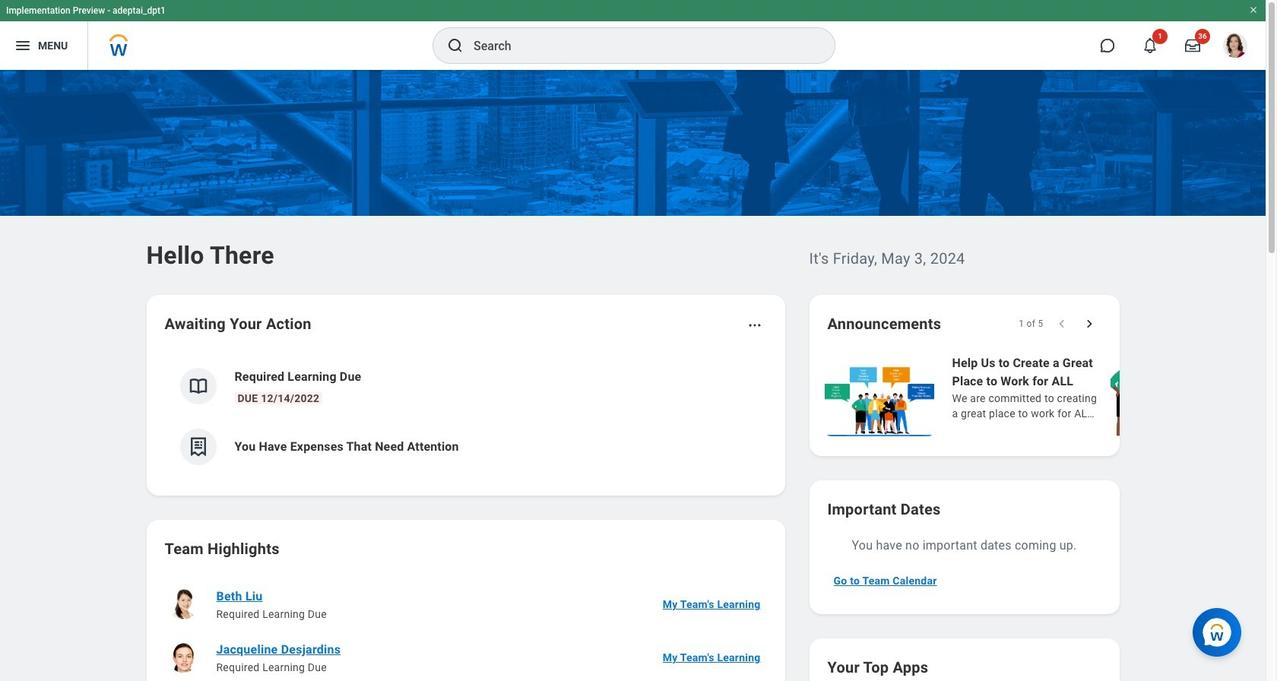 Task type: locate. For each thing, give the bounding box(es) containing it.
close environment banner image
[[1249, 5, 1258, 14]]

inbox large image
[[1185, 38, 1200, 53]]

status
[[1019, 318, 1043, 330]]

banner
[[0, 0, 1266, 70]]

search image
[[446, 36, 464, 55]]

justify image
[[14, 36, 32, 55]]

notifications large image
[[1142, 38, 1158, 53]]

list
[[821, 353, 1277, 438], [165, 356, 767, 477], [165, 578, 767, 681]]

main content
[[0, 70, 1277, 681]]



Task type: describe. For each thing, give the bounding box(es) containing it.
dashboard expenses image
[[187, 436, 209, 458]]

chevron left small image
[[1054, 316, 1069, 331]]

chevron right small image
[[1081, 316, 1097, 331]]

book open image
[[187, 375, 209, 398]]

Search Workday  search field
[[474, 29, 803, 62]]

profile logan mcneil image
[[1223, 33, 1247, 61]]



Task type: vqa. For each thing, say whether or not it's contained in the screenshot.
main content
yes



